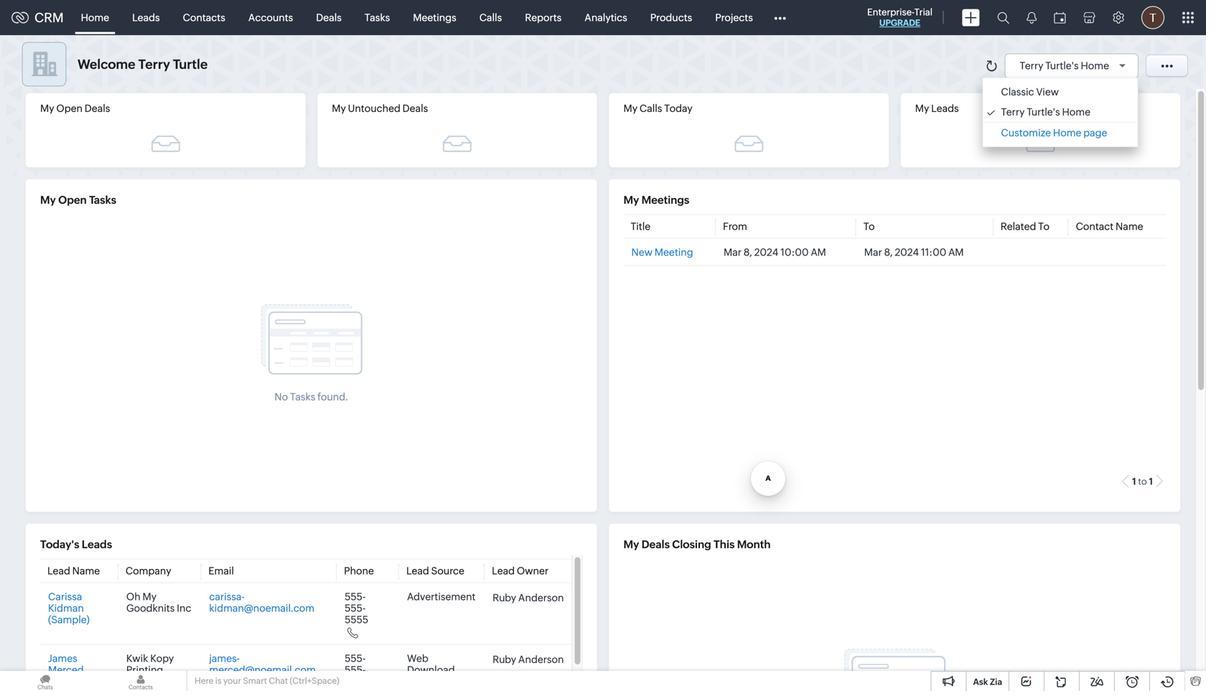 Task type: describe. For each thing, give the bounding box(es) containing it.
tasks link
[[353, 0, 402, 35]]

profile image
[[1142, 6, 1165, 29]]

chats image
[[0, 671, 90, 691]]

from link
[[723, 221, 747, 232]]

page
[[1084, 127, 1107, 139]]

crm
[[34, 10, 64, 25]]

company
[[126, 565, 171, 577]]

company link
[[126, 565, 171, 577]]

accounts link
[[237, 0, 305, 35]]

my for my deals closing this month
[[624, 538, 639, 551]]

new meeting
[[631, 247, 693, 258]]

this
[[714, 538, 735, 551]]

printing
[[126, 664, 163, 676]]

email
[[208, 565, 234, 577]]

web download
[[407, 653, 455, 676]]

contact
[[1076, 221, 1114, 232]]

signals element
[[1018, 0, 1045, 35]]

lead source
[[406, 565, 464, 577]]

my deals closing this month
[[624, 538, 771, 551]]

deals down welcome
[[85, 103, 110, 114]]

closing
[[672, 538, 711, 551]]

home left page
[[1053, 127, 1082, 139]]

meetings link
[[402, 0, 468, 35]]

related
[[1001, 221, 1036, 232]]

mar 8, 2024 10:00 am
[[724, 247, 826, 258]]

classic view
[[1001, 86, 1059, 98]]

ruby anderson for web download
[[493, 654, 564, 665]]

kidman
[[48, 603, 84, 614]]

my open deals
[[40, 103, 110, 114]]

to
[[1138, 476, 1147, 487]]

2 5555 from the top
[[345, 676, 368, 687]]

1 horizontal spatial meetings
[[642, 194, 690, 206]]

contact name
[[1076, 221, 1143, 232]]

home right crm
[[81, 12, 109, 23]]

enterprise-
[[867, 7, 914, 18]]

my leads
[[915, 103, 959, 114]]

1 horizontal spatial leads
[[132, 12, 160, 23]]

phone
[[344, 565, 374, 577]]

lead owner
[[492, 565, 549, 577]]

lead owner link
[[492, 565, 549, 577]]

deals link
[[305, 0, 353, 35]]

create menu image
[[962, 9, 980, 26]]

calls link
[[468, 0, 514, 35]]

10:00
[[781, 247, 809, 258]]

profile element
[[1133, 0, 1173, 35]]

analytics
[[585, 12, 627, 23]]

enterprise-trial upgrade
[[867, 7, 933, 28]]

james
[[48, 653, 77, 664]]

my meetings
[[624, 194, 690, 206]]

8, for mar 8, 2024 10:00 am
[[744, 247, 752, 258]]

contacts
[[183, 12, 225, 23]]

products
[[650, 12, 692, 23]]

2 horizontal spatial tasks
[[365, 12, 390, 23]]

oh my goodknits inc
[[126, 591, 191, 614]]

anderson for advertisement
[[518, 592, 564, 604]]

related to link
[[1001, 221, 1050, 232]]

chat
[[269, 676, 288, 686]]

related to
[[1001, 221, 1050, 232]]

1 vertical spatial tasks
[[89, 194, 116, 206]]

welcome terry turtle
[[78, 57, 208, 72]]

turtle
[[173, 57, 208, 72]]

11:00
[[921, 247, 947, 258]]

to link
[[864, 221, 875, 232]]

my open tasks
[[40, 194, 116, 206]]

goodknits
[[126, 603, 175, 614]]

kwik kopy printing
[[126, 653, 174, 676]]

new
[[631, 247, 653, 258]]

1 vertical spatial calls
[[640, 103, 662, 114]]

welcome
[[78, 57, 135, 72]]

terry turtle's home for the bottom terry turtle's home link
[[1001, 106, 1091, 118]]

leads for my leads
[[931, 103, 959, 114]]

carissa- kidman@noemail.com
[[209, 591, 315, 614]]

1 555- 555- 5555 from the top
[[345, 591, 368, 626]]

terry left turtle
[[138, 57, 170, 72]]

accounts
[[248, 12, 293, 23]]

found.
[[317, 391, 348, 403]]

web
[[407, 653, 428, 664]]

Other Modules field
[[765, 6, 795, 29]]

carissa- kidman@noemail.com link
[[209, 591, 315, 614]]

ruby for advertisement
[[493, 592, 516, 604]]

mar for mar 8, 2024 11:00 am
[[864, 247, 882, 258]]

carissa kidman (sample) link
[[48, 591, 90, 626]]

deals left closing
[[642, 538, 670, 551]]

2 vertical spatial tasks
[[290, 391, 315, 403]]

home down 'classic view' link
[[1062, 106, 1091, 118]]

today's
[[40, 538, 79, 551]]

classic
[[1001, 86, 1034, 98]]

download
[[407, 664, 455, 676]]

carissa kidman (sample)
[[48, 591, 90, 626]]

smart
[[243, 676, 267, 686]]

turtle's for the topmost terry turtle's home link
[[1046, 60, 1079, 71]]

1 vertical spatial terry turtle's home link
[[987, 106, 1134, 118]]

search image
[[997, 11, 1009, 24]]

1 1 from the left
[[1132, 476, 1136, 487]]

am for mar 8, 2024 10:00 am
[[811, 247, 826, 258]]

phone link
[[344, 565, 374, 577]]

lead name
[[47, 565, 100, 577]]

mar for mar 8, 2024 10:00 am
[[724, 247, 742, 258]]

your
[[223, 676, 241, 686]]

deals right 'untouched'
[[403, 103, 428, 114]]

inc
[[177, 603, 191, 614]]

logo image
[[11, 12, 29, 23]]

crm link
[[11, 10, 64, 25]]

my for my open deals
[[40, 103, 54, 114]]

source
[[431, 565, 464, 577]]

my for my untouched deals
[[332, 103, 346, 114]]



Task type: vqa. For each thing, say whether or not it's contained in the screenshot.
14 option
no



Task type: locate. For each thing, give the bounding box(es) containing it.
deals left tasks link
[[316, 12, 342, 23]]

(ctrl+space)
[[290, 676, 339, 686]]

0 horizontal spatial calls
[[479, 12, 502, 23]]

to
[[864, 221, 875, 232], [1038, 221, 1050, 232]]

1 horizontal spatial 8,
[[884, 247, 893, 258]]

carissa
[[48, 591, 82, 603]]

8, down from
[[744, 247, 752, 258]]

deals inside deals link
[[316, 12, 342, 23]]

1 (sample) from the top
[[48, 614, 90, 626]]

lead for lead name
[[47, 565, 70, 577]]

here is your smart chat (ctrl+space)
[[195, 676, 339, 686]]

kopy
[[150, 653, 174, 664]]

2024 for 11:00
[[895, 247, 919, 258]]

1 vertical spatial terry turtle's home
[[1001, 106, 1091, 118]]

1 horizontal spatial 1
[[1149, 476, 1153, 487]]

to right related
[[1038, 221, 1050, 232]]

2024 left 10:00
[[754, 247, 779, 258]]

1 left to
[[1132, 476, 1136, 487]]

1 vertical spatial open
[[58, 194, 87, 206]]

search element
[[989, 0, 1018, 35]]

(sample) for kidman
[[48, 614, 90, 626]]

my calls today
[[624, 103, 693, 114]]

new meeting link
[[631, 247, 693, 258]]

view
[[1036, 86, 1059, 98]]

1 right to
[[1149, 476, 1153, 487]]

0 horizontal spatial mar
[[724, 247, 742, 258]]

open
[[56, 103, 83, 114], [58, 194, 87, 206]]

my
[[40, 103, 54, 114], [332, 103, 346, 114], [624, 103, 638, 114], [915, 103, 929, 114], [40, 194, 56, 206], [624, 194, 639, 206], [624, 538, 639, 551], [143, 591, 157, 603]]

ruby anderson
[[493, 592, 564, 604], [493, 654, 564, 665]]

terry turtle's home up 'classic view' link
[[1020, 60, 1109, 71]]

2024 left 11:00
[[895, 247, 919, 258]]

2 horizontal spatial leads
[[931, 103, 959, 114]]

no
[[275, 391, 288, 403]]

james-
[[209, 653, 240, 664]]

1 horizontal spatial name
[[1116, 221, 1143, 232]]

customize home page
[[1001, 127, 1107, 139]]

merced@noemail.com
[[209, 664, 316, 676]]

create menu element
[[953, 0, 989, 35]]

ask
[[973, 677, 988, 687]]

kwik
[[126, 653, 148, 664]]

my for my leads
[[915, 103, 929, 114]]

1
[[1132, 476, 1136, 487], [1149, 476, 1153, 487]]

0 vertical spatial anderson
[[518, 592, 564, 604]]

lead left owner
[[492, 565, 515, 577]]

lead for lead source
[[406, 565, 429, 577]]

1 horizontal spatial calls
[[640, 103, 662, 114]]

mar 8, 2024 11:00 am
[[864, 247, 964, 258]]

lead for lead owner
[[492, 565, 515, 577]]

1 vertical spatial 555- 555- 5555
[[345, 653, 368, 687]]

2 2024 from the left
[[895, 247, 919, 258]]

from
[[723, 221, 747, 232]]

0 horizontal spatial leads
[[82, 538, 112, 551]]

turtle's
[[1046, 60, 1079, 71], [1027, 106, 1060, 118]]

terry turtle's home down view
[[1001, 106, 1091, 118]]

1 ruby anderson from the top
[[493, 592, 564, 604]]

0 vertical spatial turtle's
[[1046, 60, 1079, 71]]

turtle's down view
[[1027, 106, 1060, 118]]

zia
[[990, 677, 1002, 687]]

0 vertical spatial 555- 555- 5555
[[345, 591, 368, 626]]

calls inside "link"
[[479, 12, 502, 23]]

tasks
[[365, 12, 390, 23], [89, 194, 116, 206], [290, 391, 315, 403]]

owner
[[517, 565, 549, 577]]

2 anderson from the top
[[518, 654, 564, 665]]

(sample) for merced
[[48, 676, 90, 687]]

0 vertical spatial 5555
[[345, 614, 368, 626]]

0 horizontal spatial to
[[864, 221, 875, 232]]

1 mar from the left
[[724, 247, 742, 258]]

1 vertical spatial anderson
[[518, 654, 564, 665]]

2024
[[754, 247, 779, 258], [895, 247, 919, 258]]

0 horizontal spatial meetings
[[413, 12, 456, 23]]

1 2024 from the left
[[754, 247, 779, 258]]

1 vertical spatial leads
[[931, 103, 959, 114]]

1 am from the left
[[811, 247, 826, 258]]

0 vertical spatial terry turtle's home
[[1020, 60, 1109, 71]]

1 vertical spatial meetings
[[642, 194, 690, 206]]

am
[[811, 247, 826, 258], [949, 247, 964, 258]]

1 lead from the left
[[47, 565, 70, 577]]

0 vertical spatial terry turtle's home link
[[1020, 60, 1131, 71]]

title link
[[631, 221, 651, 232]]

terry turtle's home link up 'classic view' link
[[1020, 60, 1131, 71]]

mar down to "link"
[[864, 247, 882, 258]]

0 vertical spatial meetings
[[413, 12, 456, 23]]

mar down from
[[724, 247, 742, 258]]

ruby
[[493, 592, 516, 604], [493, 654, 516, 665]]

email link
[[208, 565, 234, 577]]

my for my open tasks
[[40, 194, 56, 206]]

1 555- from the top
[[345, 591, 366, 603]]

2 vertical spatial leads
[[82, 538, 112, 551]]

contacts image
[[95, 671, 186, 691]]

my untouched deals
[[332, 103, 428, 114]]

0 vertical spatial open
[[56, 103, 83, 114]]

5555
[[345, 614, 368, 626], [345, 676, 368, 687]]

1 vertical spatial (sample)
[[48, 676, 90, 687]]

contacts link
[[171, 0, 237, 35]]

2 to from the left
[[1038, 221, 1050, 232]]

my for my meetings
[[624, 194, 639, 206]]

(sample) down james
[[48, 676, 90, 687]]

deals
[[316, 12, 342, 23], [85, 103, 110, 114], [403, 103, 428, 114], [642, 538, 670, 551]]

3 555- from the top
[[345, 653, 366, 664]]

2 8, from the left
[[884, 247, 893, 258]]

terry turtle's home link down 'classic view' link
[[987, 106, 1134, 118]]

0 horizontal spatial name
[[72, 565, 100, 577]]

lead left "source"
[[406, 565, 429, 577]]

leads
[[132, 12, 160, 23], [931, 103, 959, 114], [82, 538, 112, 551]]

ruby for web download
[[493, 654, 516, 665]]

oh
[[126, 591, 141, 603]]

1 to from the left
[[864, 221, 875, 232]]

2 1 from the left
[[1149, 476, 1153, 487]]

products link
[[639, 0, 704, 35]]

lead down today's
[[47, 565, 70, 577]]

james merced (sample) link
[[48, 653, 90, 687]]

2 555- 555- 5555 from the top
[[345, 653, 368, 687]]

here
[[195, 676, 214, 686]]

5555 right (ctrl+space)
[[345, 676, 368, 687]]

name for contact name
[[1116, 221, 1143, 232]]

2 555- from the top
[[345, 603, 366, 614]]

lead name link
[[47, 565, 100, 577]]

my for my calls today
[[624, 103, 638, 114]]

2 (sample) from the top
[[48, 676, 90, 687]]

my inside oh my goodknits inc
[[143, 591, 157, 603]]

8, for mar 8, 2024 11:00 am
[[884, 247, 893, 258]]

is
[[215, 676, 222, 686]]

2 lead from the left
[[406, 565, 429, 577]]

merced
[[48, 664, 84, 676]]

name down today's leads
[[72, 565, 100, 577]]

upgrade
[[879, 18, 921, 28]]

5555 down phone link
[[345, 614, 368, 626]]

leads for today's leads
[[82, 538, 112, 551]]

leads link
[[121, 0, 171, 35]]

customize home page link
[[987, 127, 1134, 139]]

terry turtle's home
[[1020, 60, 1109, 71], [1001, 106, 1091, 118]]

month
[[737, 538, 771, 551]]

1 8, from the left
[[744, 247, 752, 258]]

0 vertical spatial ruby
[[493, 592, 516, 604]]

to up mar 8, 2024 11:00 am on the top right of the page
[[864, 221, 875, 232]]

home up 'classic view' link
[[1081, 60, 1109, 71]]

0 horizontal spatial am
[[811, 247, 826, 258]]

3 lead from the left
[[492, 565, 515, 577]]

1 vertical spatial turtle's
[[1027, 106, 1060, 118]]

contact name link
[[1076, 221, 1143, 232]]

0 horizontal spatial 2024
[[754, 247, 779, 258]]

1 horizontal spatial 2024
[[895, 247, 919, 258]]

0 vertical spatial calls
[[479, 12, 502, 23]]

1 vertical spatial ruby anderson
[[493, 654, 564, 665]]

calls left today
[[640, 103, 662, 114]]

1 horizontal spatial mar
[[864, 247, 882, 258]]

open for tasks
[[58, 194, 87, 206]]

calendar image
[[1054, 12, 1066, 23]]

1 horizontal spatial tasks
[[290, 391, 315, 403]]

name for lead name
[[72, 565, 100, 577]]

untouched
[[348, 103, 401, 114]]

1 ruby from the top
[[493, 592, 516, 604]]

lead
[[47, 565, 70, 577], [406, 565, 429, 577], [492, 565, 515, 577]]

555- 555- 5555 right (ctrl+space)
[[345, 653, 368, 687]]

2 mar from the left
[[864, 247, 882, 258]]

1 horizontal spatial lead
[[406, 565, 429, 577]]

1 vertical spatial name
[[72, 565, 100, 577]]

2 ruby from the top
[[493, 654, 516, 665]]

terry turtle's home for the topmost terry turtle's home link
[[1020, 60, 1109, 71]]

0 horizontal spatial 1
[[1132, 476, 1136, 487]]

0 vertical spatial leads
[[132, 12, 160, 23]]

name right contact
[[1116, 221, 1143, 232]]

advertisement
[[407, 591, 476, 603]]

am right 11:00
[[949, 247, 964, 258]]

customize
[[1001, 127, 1051, 139]]

ask zia
[[973, 677, 1002, 687]]

kidman@noemail.com
[[209, 603, 315, 614]]

1 5555 from the top
[[345, 614, 368, 626]]

meetings up title link at top right
[[642, 194, 690, 206]]

anderson for web download
[[518, 654, 564, 665]]

mar
[[724, 247, 742, 258], [864, 247, 882, 258]]

0 vertical spatial name
[[1116, 221, 1143, 232]]

1 horizontal spatial to
[[1038, 221, 1050, 232]]

0 vertical spatial (sample)
[[48, 614, 90, 626]]

2 horizontal spatial lead
[[492, 565, 515, 577]]

analytics link
[[573, 0, 639, 35]]

ruby anderson for advertisement
[[493, 592, 564, 604]]

turtle's for the bottom terry turtle's home link
[[1027, 106, 1060, 118]]

reports link
[[514, 0, 573, 35]]

8, left 11:00
[[884, 247, 893, 258]]

open for deals
[[56, 103, 83, 114]]

today
[[664, 103, 693, 114]]

1 anderson from the top
[[518, 592, 564, 604]]

8,
[[744, 247, 752, 258], [884, 247, 893, 258]]

(sample) down carissa
[[48, 614, 90, 626]]

1 horizontal spatial am
[[949, 247, 964, 258]]

trial
[[914, 7, 933, 18]]

1 vertical spatial ruby
[[493, 654, 516, 665]]

projects link
[[704, 0, 765, 35]]

0 vertical spatial tasks
[[365, 12, 390, 23]]

2024 for 10:00
[[754, 247, 779, 258]]

555- 555- 5555 down phone link
[[345, 591, 368, 626]]

1 vertical spatial 5555
[[345, 676, 368, 687]]

0 horizontal spatial 8,
[[744, 247, 752, 258]]

meetings left calls "link"
[[413, 12, 456, 23]]

2 am from the left
[[949, 247, 964, 258]]

4 555- from the top
[[345, 664, 366, 676]]

1 to 1
[[1132, 476, 1153, 487]]

reports
[[525, 12, 562, 23]]

lead source link
[[406, 565, 464, 577]]

turtle's up 'classic view' link
[[1046, 60, 1079, 71]]

0 vertical spatial ruby anderson
[[493, 592, 564, 604]]

terry up classic view
[[1020, 60, 1044, 71]]

0 horizontal spatial tasks
[[89, 194, 116, 206]]

am right 10:00
[[811, 247, 826, 258]]

calls left reports link
[[479, 12, 502, 23]]

am for mar 8, 2024 11:00 am
[[949, 247, 964, 258]]

terry down classic
[[1001, 106, 1025, 118]]

classic view link
[[987, 86, 1134, 98]]

signals image
[[1027, 11, 1037, 24]]

0 horizontal spatial lead
[[47, 565, 70, 577]]

meetings
[[413, 12, 456, 23], [642, 194, 690, 206]]

2 ruby anderson from the top
[[493, 654, 564, 665]]



